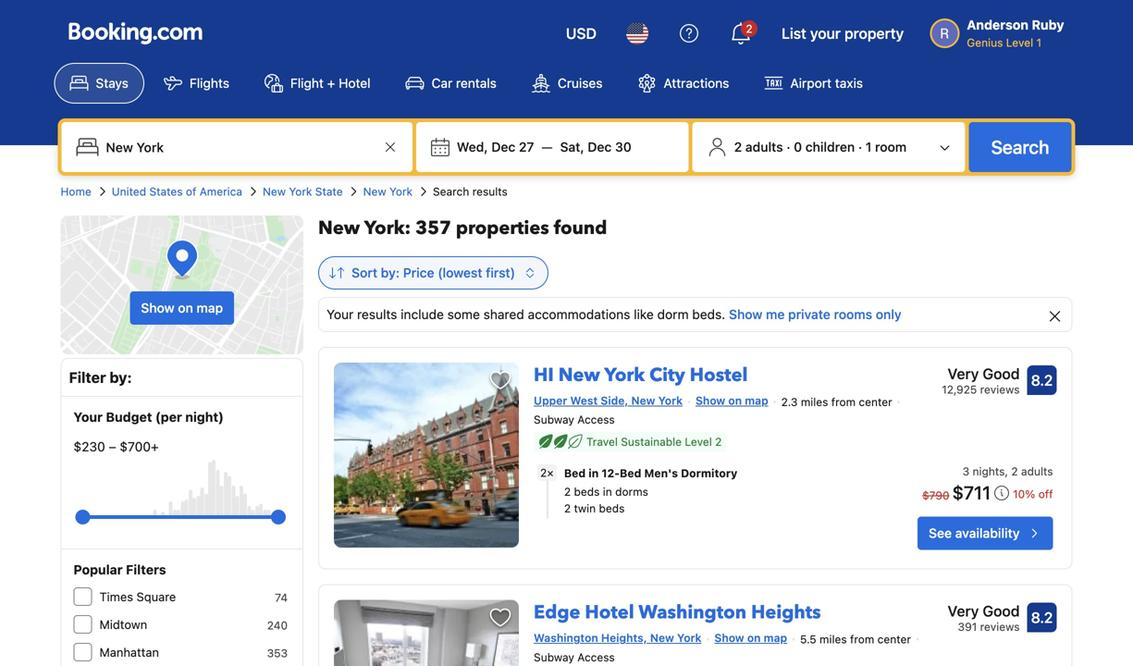 Task type: vqa. For each thing, say whether or not it's contained in the screenshot.
second Very from the top of the page
yes



Task type: describe. For each thing, give the bounding box(es) containing it.
dorm
[[658, 307, 689, 322]]

dormitory
[[681, 467, 738, 480]]

–
[[109, 439, 116, 454]]

on inside "button"
[[178, 300, 193, 316]]

(lowest
[[438, 265, 483, 280]]

off
[[1039, 488, 1053, 501]]

car rentals
[[432, 75, 497, 91]]

very good element for edge hotel washington heights
[[948, 600, 1020, 622]]

shared
[[484, 307, 524, 322]]

391
[[958, 621, 977, 634]]

flight + hotel link
[[249, 63, 386, 104]]

$230
[[74, 439, 105, 454]]

state
[[315, 185, 343, 198]]

sort
[[352, 265, 378, 280]]

new inside new york state link
[[263, 185, 286, 198]]

map for edge hotel washington heights
[[764, 632, 788, 645]]

budget
[[106, 409, 152, 425]]

new york link
[[363, 183, 413, 200]]

search results
[[433, 185, 508, 198]]

show inside show on map "button"
[[141, 300, 175, 316]]

on for hi new york city hostel
[[729, 394, 742, 407]]

heights,
[[601, 632, 647, 645]]

show on map inside "button"
[[141, 300, 223, 316]]

level inside 'anderson ruby genius level 1'
[[1006, 36, 1034, 49]]

3
[[963, 465, 970, 478]]

show on map for hi new york city hostel
[[696, 394, 769, 407]]

home link
[[61, 183, 91, 200]]

new inside "hi new york city hostel" link
[[559, 363, 600, 388]]

1 vertical spatial washington
[[534, 632, 598, 645]]

sustainable
[[621, 436, 682, 448]]

show me private rooms only link
[[729, 307, 902, 322]]

2 bed from the left
[[620, 467, 642, 480]]

car rentals link
[[390, 63, 513, 104]]

search button
[[969, 122, 1072, 172]]

2 ×
[[540, 467, 554, 479]]

york up the side,
[[605, 363, 645, 388]]

new inside new york link
[[363, 185, 386, 198]]

me
[[766, 307, 785, 322]]

united states of america link
[[112, 183, 242, 200]]

new york: 357 properties found
[[318, 216, 607, 241]]

very good element for hi new york city hostel
[[942, 363, 1020, 385]]

flight + hotel
[[290, 75, 371, 91]]

york:
[[364, 216, 411, 241]]

353
[[267, 647, 288, 660]]

properties
[[456, 216, 549, 241]]

access for new
[[578, 413, 615, 426]]

home
[[61, 185, 91, 198]]

wed, dec 27 button
[[450, 130, 542, 164]]

airport
[[791, 75, 832, 91]]

1 horizontal spatial in
[[603, 485, 612, 498]]

,
[[1005, 465, 1009, 478]]

children
[[806, 139, 855, 155]]

some
[[448, 307, 480, 322]]

like
[[634, 307, 654, 322]]

scored 8.2 element for edge hotel washington heights
[[1028, 603, 1057, 633]]

york down city
[[658, 394, 683, 407]]

$700+
[[120, 439, 159, 454]]

hostel
[[690, 363, 748, 388]]

2 button
[[719, 11, 763, 56]]

accommodations
[[528, 307, 630, 322]]

show on map for edge hotel washington heights
[[715, 632, 788, 645]]

washington heights, new york
[[534, 632, 702, 645]]

1 inside 2 adults · 0 children · 1 room button
[[866, 139, 872, 155]]

2 adults · 0 children · 1 room button
[[700, 130, 958, 165]]

0 horizontal spatial hotel
[[339, 75, 371, 91]]

1 bed from the left
[[564, 467, 586, 480]]

rooms
[[834, 307, 873, 322]]

bed in 12-bed men's dormitory 2 beds in dorms 2 twin beds
[[564, 467, 738, 515]]

12-
[[602, 467, 620, 480]]

sort by: price (lowest first)
[[352, 265, 516, 280]]

10%
[[1013, 488, 1036, 501]]

popular filters
[[74, 562, 166, 577]]

manhattan
[[99, 645, 159, 659]]

very for hi new york city hostel
[[948, 365, 979, 383]]

from for edge hotel washington heights
[[850, 633, 875, 646]]

list your property
[[782, 25, 904, 42]]

found
[[554, 216, 607, 241]]

access for hotel
[[578, 651, 615, 664]]

new york state link
[[263, 183, 343, 200]]

usd
[[566, 25, 597, 42]]

side,
[[601, 394, 629, 407]]

anderson
[[967, 17, 1029, 32]]

good for edge hotel washington heights
[[983, 603, 1020, 620]]

0 horizontal spatial level
[[685, 436, 712, 448]]

by: for sort
[[381, 265, 400, 280]]

center for hi new york city hostel
[[859, 395, 893, 408]]

wed,
[[457, 139, 488, 155]]

travel sustainable level 2
[[587, 436, 722, 448]]

square
[[137, 590, 176, 604]]

of
[[186, 185, 196, 198]]

subway for edge
[[534, 651, 574, 664]]

times
[[99, 590, 133, 604]]

74
[[275, 591, 288, 604]]

edge
[[534, 600, 581, 626]]

stays
[[96, 75, 129, 91]]

filter
[[69, 369, 106, 386]]

night)
[[185, 409, 224, 425]]

map for hi new york city hostel
[[745, 394, 769, 407]]

very good 391 reviews
[[948, 603, 1020, 634]]

flights link
[[148, 63, 245, 104]]

bed in 12-bed men's dormitory link
[[564, 465, 861, 482]]

booking.com image
[[69, 22, 202, 44]]

search results updated. new york: 357 properties found. element
[[318, 216, 1073, 242]]



Task type: locate. For each thing, give the bounding box(es) containing it.
access inside '5.5 miles from center subway access'
[[578, 651, 615, 664]]

new up york:
[[363, 185, 386, 198]]

from for hi new york city hostel
[[832, 395, 856, 408]]

property
[[845, 25, 904, 42]]

1 reviews from the top
[[980, 383, 1020, 396]]

airport taxis
[[791, 75, 863, 91]]

2 vertical spatial show on map
[[715, 632, 788, 645]]

0 horizontal spatial your
[[74, 409, 103, 425]]

your for your budget (per night)
[[74, 409, 103, 425]]

see
[[929, 526, 952, 541]]

1 horizontal spatial hotel
[[585, 600, 634, 626]]

1 vertical spatial 8.2
[[1031, 609, 1053, 627]]

your down "sort"
[[327, 307, 354, 322]]

$711
[[953, 482, 991, 504]]

2 access from the top
[[578, 651, 615, 664]]

from inside 2.3 miles from center subway access
[[832, 395, 856, 408]]

very good 12,925 reviews
[[942, 365, 1020, 396]]

1 vertical spatial good
[[983, 603, 1020, 620]]

0 vertical spatial from
[[832, 395, 856, 408]]

0 horizontal spatial 1
[[866, 139, 872, 155]]

hi
[[534, 363, 554, 388]]

0 vertical spatial access
[[578, 413, 615, 426]]

adults left 0
[[746, 139, 783, 155]]

very up 391
[[948, 603, 979, 620]]

results up properties
[[473, 185, 508, 198]]

2 very from the top
[[948, 603, 979, 620]]

0 vertical spatial very
[[948, 365, 979, 383]]

30
[[615, 139, 632, 155]]

list
[[782, 25, 807, 42]]

show on map button
[[130, 291, 234, 325]]

miles for hi new york city hostel
[[801, 395, 829, 408]]

flight
[[290, 75, 324, 91]]

reviews for hi new york city hostel
[[980, 383, 1020, 396]]

room
[[875, 139, 907, 155]]

$790
[[923, 489, 950, 502]]

access
[[578, 413, 615, 426], [578, 651, 615, 664]]

center left 12,925
[[859, 395, 893, 408]]

0 vertical spatial level
[[1006, 36, 1034, 49]]

0 vertical spatial adults
[[746, 139, 783, 155]]

filters
[[126, 562, 166, 577]]

8.2 right very good 12,925 reviews
[[1031, 372, 1053, 389]]

2 8.2 from the top
[[1031, 609, 1053, 627]]

1 vertical spatial access
[[578, 651, 615, 664]]

hi new york city hostel image
[[334, 363, 519, 548]]

5.5
[[800, 633, 817, 646]]

from inside '5.5 miles from center subway access'
[[850, 633, 875, 646]]

1 horizontal spatial ·
[[859, 139, 863, 155]]

wed, dec 27 — sat, dec 30
[[457, 139, 632, 155]]

0 horizontal spatial by:
[[110, 369, 132, 386]]

0 vertical spatial scored 8.2 element
[[1028, 365, 1057, 395]]

midtown
[[99, 618, 147, 632]]

on for edge hotel washington heights
[[747, 632, 761, 645]]

reviews inside very good 12,925 reviews
[[980, 383, 1020, 396]]

results down "sort"
[[357, 307, 397, 322]]

first)
[[486, 265, 516, 280]]

by: right filter
[[110, 369, 132, 386]]

price
[[403, 265, 434, 280]]

0 vertical spatial map
[[197, 300, 223, 316]]

adults
[[746, 139, 783, 155], [1021, 465, 1053, 478]]

car
[[432, 75, 453, 91]]

0 vertical spatial very good element
[[942, 363, 1020, 385]]

dorms
[[615, 485, 649, 498]]

2 scored 8.2 element from the top
[[1028, 603, 1057, 633]]

united states of america
[[112, 185, 242, 198]]

2 adults · 0 children · 1 room
[[734, 139, 907, 155]]

from
[[832, 395, 856, 408], [850, 633, 875, 646]]

level up dormitory
[[685, 436, 712, 448]]

new down state
[[318, 216, 360, 241]]

1 horizontal spatial on
[[729, 394, 742, 407]]

edge hotel washington heights
[[534, 600, 821, 626]]

1 scored 8.2 element from the top
[[1028, 365, 1057, 395]]

york left state
[[289, 185, 312, 198]]

reviews right 391
[[980, 621, 1020, 634]]

1 dec from the left
[[492, 139, 516, 155]]

(per
[[155, 409, 182, 425]]

1 vertical spatial level
[[685, 436, 712, 448]]

1 horizontal spatial results
[[473, 185, 508, 198]]

scored 8.2 element for hi new york city hostel
[[1028, 365, 1057, 395]]

2 vertical spatial map
[[764, 632, 788, 645]]

rentals
[[456, 75, 497, 91]]

very up 12,925
[[948, 365, 979, 383]]

1 vertical spatial very
[[948, 603, 979, 620]]

miles right 2.3
[[801, 395, 829, 408]]

0 vertical spatial good
[[983, 365, 1020, 383]]

1 vertical spatial 1
[[866, 139, 872, 155]]

dec left 30 at the right
[[588, 139, 612, 155]]

1 vertical spatial map
[[745, 394, 769, 407]]

hotel right +
[[339, 75, 371, 91]]

2 subway from the top
[[534, 651, 574, 664]]

0 vertical spatial center
[[859, 395, 893, 408]]

access inside 2.3 miles from center subway access
[[578, 413, 615, 426]]

357
[[416, 216, 451, 241]]

nights
[[973, 465, 1005, 478]]

washington down edge
[[534, 632, 598, 645]]

flights
[[190, 75, 229, 91]]

Where are you going? field
[[99, 130, 379, 164]]

0 vertical spatial your
[[327, 307, 354, 322]]

1 vertical spatial in
[[603, 485, 612, 498]]

0 horizontal spatial in
[[589, 467, 599, 480]]

240
[[267, 619, 288, 632]]

beds up twin
[[574, 485, 600, 498]]

hotel up washington heights, new york on the bottom
[[585, 600, 634, 626]]

results for your
[[357, 307, 397, 322]]

1 vertical spatial beds
[[599, 502, 625, 515]]

very inside very good 12,925 reviews
[[948, 365, 979, 383]]

1 vertical spatial by:
[[110, 369, 132, 386]]

new down edge hotel washington heights on the bottom of the page
[[650, 632, 674, 645]]

scored 8.2 element right very good 12,925 reviews
[[1028, 365, 1057, 395]]

1 good from the top
[[983, 365, 1020, 383]]

city
[[650, 363, 685, 388]]

—
[[542, 139, 553, 155]]

1 vertical spatial search
[[433, 185, 469, 198]]

include
[[401, 307, 444, 322]]

1 horizontal spatial your
[[327, 307, 354, 322]]

1 horizontal spatial search
[[991, 136, 1050, 158]]

subway inside 2.3 miles from center subway access
[[534, 413, 574, 426]]

2 horizontal spatial on
[[747, 632, 761, 645]]

availability
[[956, 526, 1020, 541]]

0 vertical spatial hotel
[[339, 75, 371, 91]]

hotel
[[339, 75, 371, 91], [585, 600, 634, 626]]

1 down ruby on the right
[[1037, 36, 1042, 49]]

new
[[263, 185, 286, 198], [363, 185, 386, 198], [318, 216, 360, 241], [559, 363, 600, 388], [631, 394, 655, 407], [650, 632, 674, 645]]

good inside very good 12,925 reviews
[[983, 365, 1020, 383]]

0 vertical spatial results
[[473, 185, 508, 198]]

in left 12-
[[589, 467, 599, 480]]

see availability
[[929, 526, 1020, 541]]

by: for filter
[[110, 369, 132, 386]]

center inside 2.3 miles from center subway access
[[859, 395, 893, 408]]

2 reviews from the top
[[980, 621, 1020, 634]]

in down 12-
[[603, 485, 612, 498]]

miles inside 2.3 miles from center subway access
[[801, 395, 829, 408]]

2 · from the left
[[859, 139, 863, 155]]

· left 0
[[787, 139, 791, 155]]

3 nights , 2 adults
[[963, 465, 1053, 478]]

0 horizontal spatial adults
[[746, 139, 783, 155]]

subway down edge
[[534, 651, 574, 664]]

0 horizontal spatial dec
[[492, 139, 516, 155]]

your account menu anderson ruby genius level 1 element
[[930, 8, 1072, 51]]

york down edge hotel washington heights on the bottom of the page
[[677, 632, 702, 645]]

1 horizontal spatial bed
[[620, 467, 642, 480]]

private
[[788, 307, 831, 322]]

bed up dorms
[[620, 467, 642, 480]]

1 vertical spatial your
[[74, 409, 103, 425]]

1 horizontal spatial dec
[[588, 139, 612, 155]]

men's
[[644, 467, 678, 480]]

0
[[794, 139, 802, 155]]

adults up 10% off on the right bottom of page
[[1021, 465, 1053, 478]]

beds down dorms
[[599, 502, 625, 515]]

your up $230
[[74, 409, 103, 425]]

0 vertical spatial 1
[[1037, 36, 1042, 49]]

1 horizontal spatial 1
[[1037, 36, 1042, 49]]

center left 391
[[878, 633, 911, 646]]

1 very from the top
[[948, 365, 979, 383]]

0 horizontal spatial bed
[[564, 467, 586, 480]]

beds.
[[692, 307, 726, 322]]

new down hi new york city hostel
[[631, 394, 655, 407]]

ruby
[[1032, 17, 1065, 32]]

1 vertical spatial adults
[[1021, 465, 1053, 478]]

subway for hi
[[534, 413, 574, 426]]

list your property link
[[771, 11, 915, 56]]

very good element
[[942, 363, 1020, 385], [948, 600, 1020, 622]]

8.2 for hi new york city hostel
[[1031, 372, 1053, 389]]

0 vertical spatial beds
[[574, 485, 600, 498]]

1 horizontal spatial by:
[[381, 265, 400, 280]]

2 dec from the left
[[588, 139, 612, 155]]

new inside the search results updated. new york: 357 properties found. element
[[318, 216, 360, 241]]

bed right '×'
[[564, 467, 586, 480]]

miles for edge hotel washington heights
[[820, 633, 847, 646]]

0 vertical spatial miles
[[801, 395, 829, 408]]

2.3 miles from center subway access
[[534, 395, 893, 426]]

1 horizontal spatial adults
[[1021, 465, 1053, 478]]

0 vertical spatial reviews
[[980, 383, 1020, 396]]

very
[[948, 365, 979, 383], [948, 603, 979, 620]]

0 vertical spatial in
[[589, 467, 599, 480]]

12,925
[[942, 383, 977, 396]]

attractions link
[[622, 63, 745, 104]]

1 vertical spatial results
[[357, 307, 397, 322]]

airport taxis link
[[749, 63, 879, 104]]

·
[[787, 139, 791, 155], [859, 139, 863, 155]]

center inside '5.5 miles from center subway access'
[[878, 633, 911, 646]]

1 vertical spatial reviews
[[980, 621, 1020, 634]]

0 horizontal spatial washington
[[534, 632, 598, 645]]

1 vertical spatial from
[[850, 633, 875, 646]]

your
[[327, 307, 354, 322], [74, 409, 103, 425]]

2 inside dropdown button
[[746, 22, 753, 35]]

very inside very good 391 reviews
[[948, 603, 979, 620]]

access down upper west side, new york
[[578, 413, 615, 426]]

scored 8.2 element
[[1028, 365, 1057, 395], [1028, 603, 1057, 633]]

twin
[[574, 502, 596, 515]]

map
[[197, 300, 223, 316], [745, 394, 769, 407], [764, 632, 788, 645]]

subway
[[534, 413, 574, 426], [534, 651, 574, 664]]

0 horizontal spatial search
[[433, 185, 469, 198]]

new right america at top left
[[263, 185, 286, 198]]

1 subway from the top
[[534, 413, 574, 426]]

2 inside button
[[734, 139, 742, 155]]

1 inside 'anderson ruby genius level 1'
[[1037, 36, 1042, 49]]

1 vertical spatial miles
[[820, 633, 847, 646]]

8.2 right very good 391 reviews
[[1031, 609, 1053, 627]]

your
[[810, 25, 841, 42]]

1 horizontal spatial washington
[[639, 600, 747, 626]]

5.5 miles from center subway access
[[534, 633, 911, 664]]

level down anderson
[[1006, 36, 1034, 49]]

+
[[327, 75, 335, 91]]

0 vertical spatial washington
[[639, 600, 747, 626]]

reviews inside very good 391 reviews
[[980, 621, 1020, 634]]

center for edge hotel washington heights
[[878, 633, 911, 646]]

map inside "button"
[[197, 300, 223, 316]]

new york state
[[263, 185, 343, 198]]

washington up '5.5 miles from center subway access'
[[639, 600, 747, 626]]

1 vertical spatial center
[[878, 633, 911, 646]]

0 vertical spatial show on map
[[141, 300, 223, 316]]

1 horizontal spatial level
[[1006, 36, 1034, 49]]

1 vertical spatial show on map
[[696, 394, 769, 407]]

results for search
[[473, 185, 508, 198]]

your for your results include some shared accommodations like dorm beds. show me private rooms only
[[327, 307, 354, 322]]

0 vertical spatial by:
[[381, 265, 400, 280]]

times square
[[99, 590, 176, 604]]

0 vertical spatial 8.2
[[1031, 372, 1053, 389]]

1 vertical spatial very good element
[[948, 600, 1020, 622]]

from right 2.3
[[832, 395, 856, 408]]

search for search
[[991, 136, 1050, 158]]

0 vertical spatial on
[[178, 300, 193, 316]]

1 vertical spatial on
[[729, 394, 742, 407]]

filter by:
[[69, 369, 132, 386]]

27
[[519, 139, 534, 155]]

scored 8.2 element right very good 391 reviews
[[1028, 603, 1057, 633]]

0 vertical spatial search
[[991, 136, 1050, 158]]

by: right "sort"
[[381, 265, 400, 280]]

search
[[991, 136, 1050, 158], [433, 185, 469, 198]]

subway down upper
[[534, 413, 574, 426]]

miles right 5.5
[[820, 633, 847, 646]]

your budget (per night)
[[74, 409, 224, 425]]

1 vertical spatial hotel
[[585, 600, 634, 626]]

1 vertical spatial subway
[[534, 651, 574, 664]]

0 horizontal spatial results
[[357, 307, 397, 322]]

west
[[570, 394, 598, 407]]

subway inside '5.5 miles from center subway access'
[[534, 651, 574, 664]]

access down washington heights, new york on the bottom
[[578, 651, 615, 664]]

your results include some shared accommodations like dorm beds. show me private rooms only
[[327, 307, 902, 322]]

search inside button
[[991, 136, 1050, 158]]

reviews
[[980, 383, 1020, 396], [980, 621, 1020, 634]]

see availability link
[[918, 517, 1053, 550]]

good inside very good 391 reviews
[[983, 603, 1020, 620]]

2 vertical spatial on
[[747, 632, 761, 645]]

results
[[473, 185, 508, 198], [357, 307, 397, 322]]

from right 5.5
[[850, 633, 875, 646]]

8.2 for edge hotel washington heights
[[1031, 609, 1053, 627]]

dec left 27
[[492, 139, 516, 155]]

group
[[83, 502, 279, 532]]

dec
[[492, 139, 516, 155], [588, 139, 612, 155]]

good
[[983, 365, 1020, 383], [983, 603, 1020, 620]]

2 good from the top
[[983, 603, 1020, 620]]

popular
[[74, 562, 123, 577]]

travel
[[587, 436, 618, 448]]

search for search results
[[433, 185, 469, 198]]

reviews for edge hotel washington heights
[[980, 621, 1020, 634]]

adults inside 2 adults · 0 children · 1 room button
[[746, 139, 783, 155]]

america
[[200, 185, 242, 198]]

1 8.2 from the top
[[1031, 372, 1053, 389]]

miles inside '5.5 miles from center subway access'
[[820, 633, 847, 646]]

1 vertical spatial scored 8.2 element
[[1028, 603, 1057, 633]]

1 · from the left
[[787, 139, 791, 155]]

very for edge hotel washington heights
[[948, 603, 979, 620]]

×
[[547, 467, 554, 479]]

· right children
[[859, 139, 863, 155]]

0 vertical spatial subway
[[534, 413, 574, 426]]

good for hi new york city hostel
[[983, 365, 1020, 383]]

reviews right 12,925
[[980, 383, 1020, 396]]

new up the west at the bottom right
[[559, 363, 600, 388]]

0 horizontal spatial on
[[178, 300, 193, 316]]

1 access from the top
[[578, 413, 615, 426]]

1 left room at the right
[[866, 139, 872, 155]]

stays link
[[54, 63, 144, 104]]

0 horizontal spatial ·
[[787, 139, 791, 155]]

york up york:
[[390, 185, 413, 198]]



